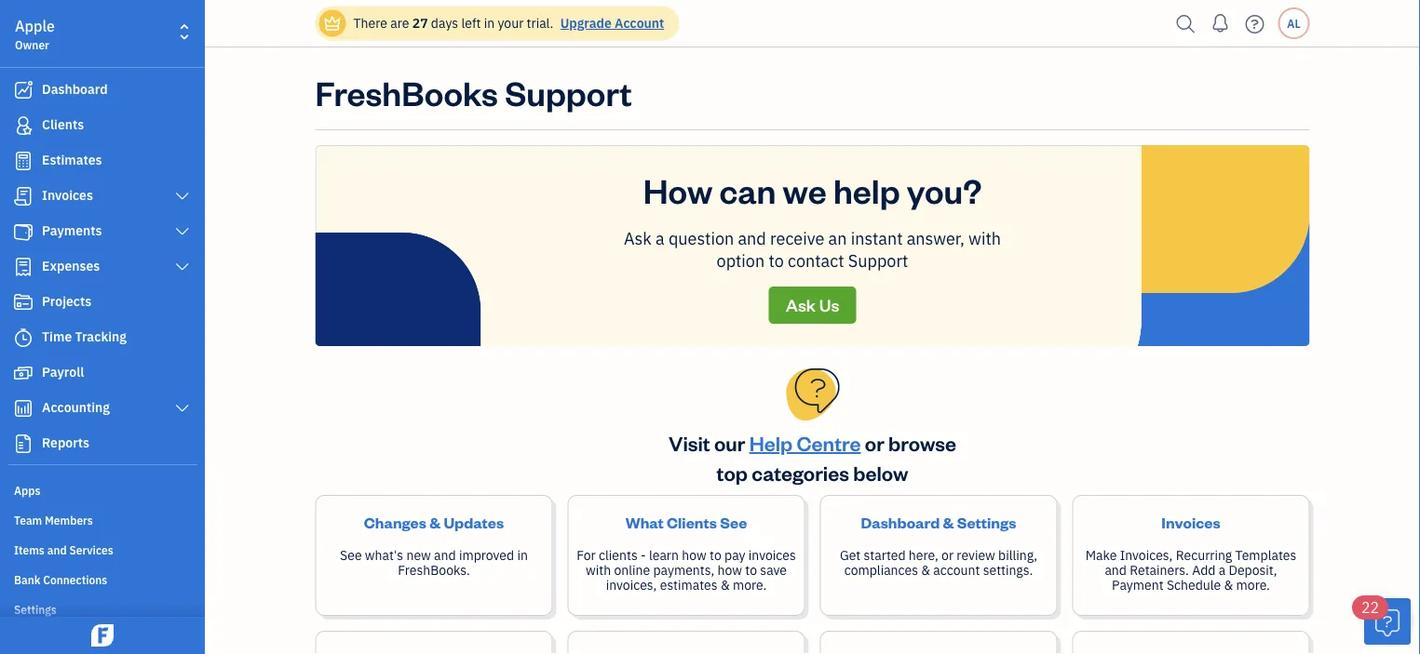 Task type: vqa. For each thing, say whether or not it's contained in the screenshot.


Task type: describe. For each thing, give the bounding box(es) containing it.
payments
[[42, 222, 102, 239]]

settings link
[[5, 595, 199, 623]]

-
[[641, 547, 646, 564]]

ask us button
[[769, 287, 856, 324]]

invoice image
[[12, 187, 34, 206]]

freshbooks support
[[315, 70, 632, 114]]

payroll link
[[5, 357, 199, 390]]

accounting
[[42, 399, 110, 416]]

0 horizontal spatial to
[[710, 547, 722, 564]]

for
[[577, 547, 596, 564]]

estimates
[[42, 151, 102, 169]]

22
[[1362, 598, 1379, 618]]

review
[[957, 547, 995, 564]]

and inside main element
[[47, 543, 67, 558]]

save
[[760, 562, 787, 579]]

with for how can we help you?
[[969, 227, 1001, 249]]

how
[[643, 168, 713, 212]]

crown image
[[323, 14, 342, 33]]

payment image
[[12, 223, 34, 241]]

apps link
[[5, 476, 199, 504]]

our
[[714, 430, 745, 456]]

what clients see
[[626, 512, 747, 532]]

timer image
[[12, 329, 34, 347]]

ask for ask us
[[786, 294, 816, 316]]

& inside 'make invoices, recurring templates and retainers. add a deposit, payment schedule & more.'
[[1224, 577, 1233, 594]]

expenses
[[42, 258, 100, 275]]

below
[[853, 460, 908, 486]]

payroll
[[42, 364, 84, 381]]

pay
[[725, 547, 746, 564]]

upgrade
[[560, 14, 612, 32]]

or inside visit our help centre or browse top categories below
[[865, 430, 885, 456]]

1 horizontal spatial see
[[720, 512, 747, 532]]

us
[[819, 294, 839, 316]]

for clients - learn how to pay invoices with online payments, how to save invoices, estimates & more.
[[577, 547, 796, 594]]

there are 27 days left in your trial. upgrade account
[[353, 14, 664, 32]]

& up get started here, or review billing, compliances & account settings.
[[943, 512, 954, 532]]

get started here, or review billing, compliances & account settings.
[[840, 547, 1038, 579]]

dashboard image
[[12, 81, 34, 100]]

time
[[42, 328, 72, 346]]

trial.
[[527, 14, 554, 32]]

help
[[749, 430, 793, 456]]

apple
[[15, 16, 55, 36]]

instant
[[851, 227, 903, 249]]

ask us
[[786, 294, 839, 316]]

& inside for clients - learn how to pay invoices with online payments, how to save invoices, estimates & more.
[[721, 577, 730, 594]]

left
[[461, 14, 481, 32]]

or inside get started here, or review billing, compliances & account settings.
[[942, 547, 954, 564]]

accounting link
[[5, 392, 199, 426]]

services
[[69, 543, 113, 558]]

bank connections link
[[5, 565, 199, 593]]

recurring
[[1176, 547, 1232, 564]]

estimates
[[660, 577, 718, 594]]

invoices,
[[1120, 547, 1173, 564]]

see what's new and improved in freshbooks.
[[340, 547, 528, 579]]

we
[[783, 168, 827, 212]]

what's
[[365, 547, 403, 564]]

compliances
[[844, 562, 918, 579]]

chevron large down image for payments
[[174, 224, 191, 239]]

projects link
[[5, 286, 199, 319]]

chevron large down image for accounting
[[174, 401, 191, 416]]

invoices
[[749, 547, 796, 564]]

with for what clients see
[[586, 562, 611, 579]]

freshbooks.
[[398, 562, 470, 579]]

reports link
[[5, 427, 199, 461]]

22 button
[[1352, 596, 1411, 645]]

time tracking link
[[5, 321, 199, 355]]

client image
[[12, 116, 34, 135]]

improved
[[459, 547, 514, 564]]

clients inside main element
[[42, 116, 84, 133]]

connections
[[43, 573, 107, 588]]

online
[[614, 562, 650, 579]]

1 horizontal spatial to
[[745, 562, 757, 579]]

you?
[[907, 168, 982, 212]]

an
[[828, 227, 847, 249]]

make
[[1086, 547, 1117, 564]]

get
[[840, 547, 861, 564]]

chart image
[[12, 400, 34, 418]]

how can we help you?
[[643, 168, 982, 212]]

freshbooks image
[[88, 625, 117, 647]]

0 vertical spatial settings
[[957, 512, 1016, 532]]

projects
[[42, 293, 91, 310]]

dashboard & settings
[[861, 512, 1016, 532]]

dashboard link
[[5, 74, 199, 107]]

billing,
[[998, 547, 1038, 564]]

settings.
[[983, 562, 1033, 579]]

bank
[[14, 573, 40, 588]]

see inside see what's new and improved in freshbooks.
[[340, 547, 362, 564]]

option
[[717, 250, 765, 271]]

invoices,
[[606, 577, 657, 594]]

changes
[[364, 512, 426, 532]]

1 horizontal spatial invoices
[[1162, 512, 1221, 532]]

main element
[[0, 0, 251, 655]]

members
[[45, 513, 93, 528]]



Task type: locate. For each thing, give the bounding box(es) containing it.
clients up estimates
[[42, 116, 84, 133]]

2 chevron large down image from the top
[[174, 260, 191, 275]]

a inside 'make invoices, recurring templates and retainers. add a deposit, payment schedule & more.'
[[1219, 562, 1226, 579]]

new
[[406, 547, 431, 564]]

1 horizontal spatial with
[[969, 227, 1001, 249]]

1 horizontal spatial in
[[517, 547, 528, 564]]

or right here,
[[942, 547, 954, 564]]

more. down pay
[[733, 577, 767, 594]]

0 horizontal spatial clients
[[42, 116, 84, 133]]

ask left us
[[786, 294, 816, 316]]

0 vertical spatial see
[[720, 512, 747, 532]]

what
[[626, 512, 664, 532]]

tracking
[[75, 328, 127, 346]]

0 vertical spatial invoices
[[42, 187, 93, 204]]

dashboard inside main element
[[42, 81, 108, 98]]

0 horizontal spatial invoices
[[42, 187, 93, 204]]

to down receive
[[769, 250, 784, 271]]

2 vertical spatial chevron large down image
[[174, 401, 191, 416]]

are
[[390, 14, 409, 32]]

estimates link
[[5, 144, 199, 178]]

1 vertical spatial chevron large down image
[[174, 260, 191, 275]]

& left the account
[[921, 562, 930, 579]]

1 vertical spatial dashboard
[[861, 512, 940, 532]]

apps
[[14, 483, 40, 498]]

& down pay
[[721, 577, 730, 594]]

ask a question and receive an instant answer, with option to contact support
[[624, 227, 1001, 271]]

a inside ask a question and receive an instant answer, with option to contact support
[[656, 227, 665, 249]]

more. down templates
[[1236, 577, 1270, 594]]

learn
[[649, 547, 679, 564]]

ask
[[624, 227, 652, 249], [786, 294, 816, 316]]

support down instant
[[848, 250, 908, 271]]

invoices link
[[5, 180, 199, 213]]

1 vertical spatial a
[[1219, 562, 1226, 579]]

0 vertical spatial in
[[484, 14, 495, 32]]

notifications image
[[1206, 5, 1235, 42]]

see up pay
[[720, 512, 747, 532]]

1 vertical spatial settings
[[14, 603, 57, 617]]

receive
[[770, 227, 825, 249]]

0 vertical spatial with
[[969, 227, 1001, 249]]

there
[[353, 14, 387, 32]]

1 horizontal spatial clients
[[667, 512, 717, 532]]

account
[[933, 562, 980, 579]]

report image
[[12, 435, 34, 454]]

add
[[1192, 562, 1216, 579]]

can
[[719, 168, 776, 212]]

1 vertical spatial with
[[586, 562, 611, 579]]

to left save
[[745, 562, 757, 579]]

0 vertical spatial a
[[656, 227, 665, 249]]

& up "new"
[[429, 512, 441, 532]]

top
[[717, 460, 748, 486]]

1 horizontal spatial how
[[718, 562, 742, 579]]

visit our help centre or browse top categories below
[[669, 430, 956, 486]]

apple owner
[[15, 16, 55, 52]]

payments,
[[653, 562, 715, 579]]

1 vertical spatial invoices
[[1162, 512, 1221, 532]]

more.
[[733, 577, 767, 594], [1236, 577, 1270, 594]]

0 horizontal spatial a
[[656, 227, 665, 249]]

how
[[682, 547, 707, 564], [718, 562, 742, 579]]

changes & updates
[[364, 512, 504, 532]]

settings down bank
[[14, 603, 57, 617]]

0 horizontal spatial how
[[682, 547, 707, 564]]

resource center badge image
[[1364, 599, 1411, 645]]

in inside see what's new and improved in freshbooks.
[[517, 547, 528, 564]]

your
[[498, 14, 524, 32]]

in right left
[[484, 14, 495, 32]]

invoices up the payments
[[42, 187, 93, 204]]

& right the add
[[1224, 577, 1233, 594]]

a left question
[[656, 227, 665, 249]]

expenses link
[[5, 251, 199, 284]]

1 vertical spatial or
[[942, 547, 954, 564]]

clients
[[42, 116, 84, 133], [667, 512, 717, 532]]

0 horizontal spatial with
[[586, 562, 611, 579]]

& inside get started here, or review billing, compliances & account settings.
[[921, 562, 930, 579]]

see
[[720, 512, 747, 532], [340, 547, 362, 564]]

1 vertical spatial in
[[517, 547, 528, 564]]

invoices up recurring on the bottom right of page
[[1162, 512, 1221, 532]]

to inside ask a question and receive an instant answer, with option to contact support
[[769, 250, 784, 271]]

expense image
[[12, 258, 34, 277]]

and left retainers. in the right of the page
[[1105, 562, 1127, 579]]

a
[[656, 227, 665, 249], [1219, 562, 1226, 579]]

invoices inside main element
[[42, 187, 93, 204]]

how left save
[[718, 562, 742, 579]]

days
[[431, 14, 458, 32]]

account
[[615, 14, 664, 32]]

0 horizontal spatial in
[[484, 14, 495, 32]]

with right answer,
[[969, 227, 1001, 249]]

clients
[[599, 547, 638, 564]]

a right the add
[[1219, 562, 1226, 579]]

and inside ask a question and receive an instant answer, with option to contact support
[[738, 227, 766, 249]]

support down upgrade
[[505, 70, 632, 114]]

2 horizontal spatial to
[[769, 250, 784, 271]]

with inside for clients - learn how to pay invoices with online payments, how to save invoices, estimates & more.
[[586, 562, 611, 579]]

visit
[[669, 430, 710, 456]]

payment
[[1112, 577, 1164, 594]]

how up estimates at bottom
[[682, 547, 707, 564]]

3 chevron large down image from the top
[[174, 401, 191, 416]]

0 horizontal spatial ask
[[624, 227, 652, 249]]

1 chevron large down image from the top
[[174, 224, 191, 239]]

1 horizontal spatial support
[[848, 250, 908, 271]]

ask inside "ask us" button
[[786, 294, 816, 316]]

0 horizontal spatial dashboard
[[42, 81, 108, 98]]

in for improved
[[517, 547, 528, 564]]

deposit,
[[1229, 562, 1277, 579]]

1 vertical spatial clients
[[667, 512, 717, 532]]

templates
[[1235, 547, 1297, 564]]

&
[[429, 512, 441, 532], [943, 512, 954, 532], [921, 562, 930, 579], [721, 577, 730, 594], [1224, 577, 1233, 594]]

with left the online
[[586, 562, 611, 579]]

0 horizontal spatial or
[[865, 430, 885, 456]]

search image
[[1171, 10, 1201, 38]]

settings up review on the right bottom of the page
[[957, 512, 1016, 532]]

retainers.
[[1130, 562, 1189, 579]]

and inside see what's new and improved in freshbooks.
[[434, 547, 456, 564]]

help centre link
[[749, 430, 861, 456]]

1 horizontal spatial dashboard
[[861, 512, 940, 532]]

1 vertical spatial support
[[848, 250, 908, 271]]

ask inside ask a question and receive an instant answer, with option to contact support
[[624, 227, 652, 249]]

2 more. from the left
[[1236, 577, 1270, 594]]

0 vertical spatial dashboard
[[42, 81, 108, 98]]

0 vertical spatial or
[[865, 430, 885, 456]]

browse
[[889, 430, 956, 456]]

dashboard up the clients link
[[42, 81, 108, 98]]

chevron large down image inside payments link
[[174, 224, 191, 239]]

owner
[[15, 37, 49, 52]]

project image
[[12, 293, 34, 312]]

team members link
[[5, 506, 199, 534]]

and inside 'make invoices, recurring templates and retainers. add a deposit, payment schedule & more.'
[[1105, 562, 1127, 579]]

with
[[969, 227, 1001, 249], [586, 562, 611, 579]]

settings
[[957, 512, 1016, 532], [14, 603, 57, 617]]

0 horizontal spatial more.
[[733, 577, 767, 594]]

0 vertical spatial support
[[505, 70, 632, 114]]

1 horizontal spatial settings
[[957, 512, 1016, 532]]

in for left
[[484, 14, 495, 32]]

freshbooks
[[315, 70, 498, 114]]

centre
[[797, 430, 861, 456]]

clients link
[[5, 109, 199, 142]]

0 horizontal spatial support
[[505, 70, 632, 114]]

al
[[1287, 16, 1301, 31]]

ask down how
[[624, 227, 652, 249]]

0 vertical spatial clients
[[42, 116, 84, 133]]

0 horizontal spatial see
[[340, 547, 362, 564]]

estimate image
[[12, 152, 34, 170]]

bank connections
[[14, 573, 107, 588]]

clients up learn
[[667, 512, 717, 532]]

updates
[[444, 512, 504, 532]]

dashboard up started
[[861, 512, 940, 532]]

or
[[865, 430, 885, 456], [942, 547, 954, 564]]

1 vertical spatial see
[[340, 547, 362, 564]]

reports
[[42, 434, 89, 452]]

1 horizontal spatial or
[[942, 547, 954, 564]]

1 more. from the left
[[733, 577, 767, 594]]

and up option
[[738, 227, 766, 249]]

al button
[[1278, 7, 1310, 39]]

chevron large down image for expenses
[[174, 260, 191, 275]]

and right "new"
[[434, 547, 456, 564]]

upgrade account link
[[557, 14, 664, 32]]

in right improved on the left of page
[[517, 547, 528, 564]]

27
[[412, 14, 428, 32]]

with inside ask a question and receive an instant answer, with option to contact support
[[969, 227, 1001, 249]]

1 horizontal spatial ask
[[786, 294, 816, 316]]

dashboard for dashboard & settings
[[861, 512, 940, 532]]

ask for ask a question and receive an instant answer, with option to contact support
[[624, 227, 652, 249]]

or up below
[[865, 430, 885, 456]]

items
[[14, 543, 45, 558]]

chevron large down image
[[174, 189, 191, 204]]

more. inside for clients - learn how to pay invoices with online payments, how to save invoices, estimates & more.
[[733, 577, 767, 594]]

see left what's
[[340, 547, 362, 564]]

0 horizontal spatial settings
[[14, 603, 57, 617]]

dashboard for dashboard
[[42, 81, 108, 98]]

chevron large down image
[[174, 224, 191, 239], [174, 260, 191, 275], [174, 401, 191, 416]]

0 vertical spatial chevron large down image
[[174, 224, 191, 239]]

team
[[14, 513, 42, 528]]

here,
[[909, 547, 939, 564]]

schedule
[[1167, 577, 1221, 594]]

in
[[484, 14, 495, 32], [517, 547, 528, 564]]

team members
[[14, 513, 93, 528]]

invoices
[[42, 187, 93, 204], [1162, 512, 1221, 532]]

help
[[834, 168, 900, 212]]

settings inside main element
[[14, 603, 57, 617]]

money image
[[12, 364, 34, 383]]

to left pay
[[710, 547, 722, 564]]

support inside ask a question and receive an instant answer, with option to contact support
[[848, 250, 908, 271]]

0 vertical spatial ask
[[624, 227, 652, 249]]

and right items
[[47, 543, 67, 558]]

1 vertical spatial ask
[[786, 294, 816, 316]]

1 horizontal spatial a
[[1219, 562, 1226, 579]]

items and services link
[[5, 535, 199, 563]]

more. inside 'make invoices, recurring templates and retainers. add a deposit, payment schedule & more.'
[[1236, 577, 1270, 594]]

go to help image
[[1240, 10, 1270, 38]]

1 horizontal spatial more.
[[1236, 577, 1270, 594]]



